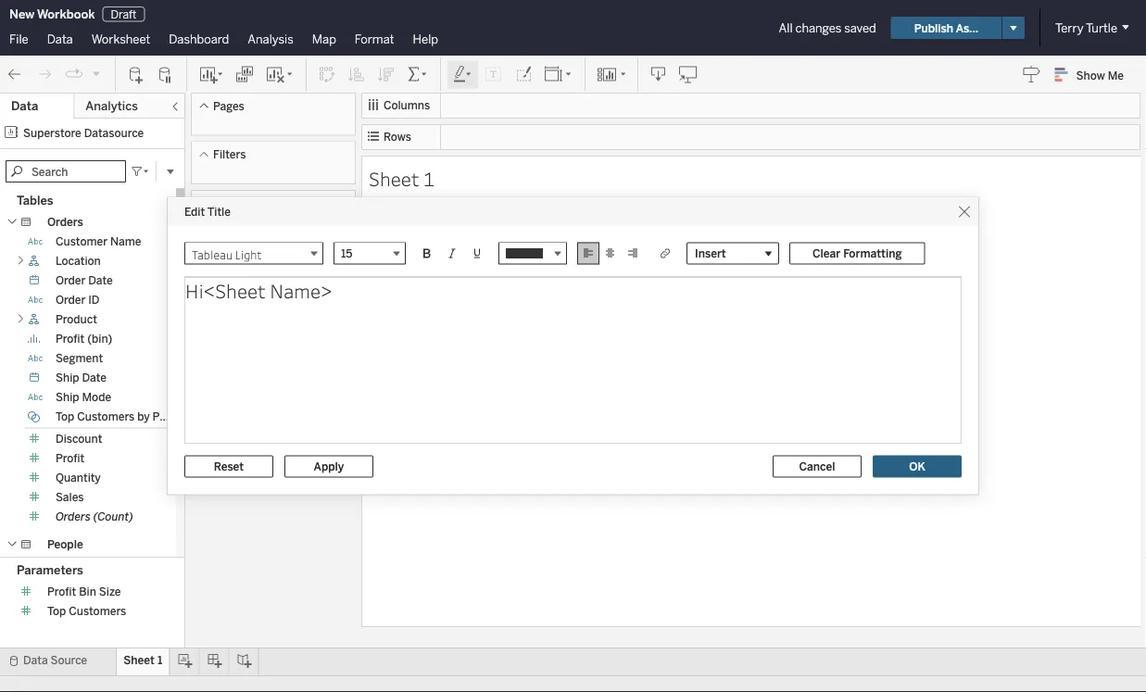 Task type: locate. For each thing, give the bounding box(es) containing it.
sheet
[[369, 165, 420, 191], [124, 654, 155, 667]]

profit down parameters
[[47, 585, 76, 599]]

fit image
[[544, 65, 574, 84]]

ship down segment on the bottom left of the page
[[56, 371, 79, 385]]

sheet 1 right source
[[124, 654, 163, 667]]

id
[[88, 293, 100, 307]]

replay animation image
[[65, 65, 83, 84], [91, 68, 102, 79]]

reset button
[[184, 456, 273, 478]]

1 ship from the top
[[56, 371, 79, 385]]

ship for ship date
[[56, 371, 79, 385]]

sheet 1 down rows
[[369, 165, 435, 191]]

2 vertical spatial data
[[23, 654, 48, 667]]

0 vertical spatial order
[[56, 274, 86, 287]]

sheet 1
[[369, 165, 435, 191], [124, 654, 163, 667]]

2 ship from the top
[[56, 391, 79, 404]]

1 right source
[[158, 654, 163, 667]]

customers down bin
[[69, 605, 126, 618]]

profit
[[56, 332, 85, 346], [153, 410, 182, 424], [56, 452, 85, 465], [47, 585, 76, 599]]

1 vertical spatial ship
[[56, 391, 79, 404]]

order up product
[[56, 293, 86, 307]]

terry
[[1056, 20, 1084, 35]]

pause auto updates image
[[157, 65, 175, 84]]

profit down product
[[56, 332, 85, 346]]

1 vertical spatial date
[[82, 371, 107, 385]]

1 vertical spatial data
[[11, 99, 38, 114]]

1 horizontal spatial 1
[[424, 165, 435, 191]]

edit title
[[184, 205, 231, 219]]

1 horizontal spatial sheet
[[369, 165, 420, 191]]

cancel button
[[773, 456, 862, 478]]

2 order from the top
[[56, 293, 86, 307]]

ok button
[[873, 456, 962, 478]]

replay animation image up analytics
[[91, 68, 102, 79]]

sheet down rows
[[369, 165, 420, 191]]

top
[[56, 410, 74, 424], [47, 605, 66, 618]]

1 vertical spatial orders
[[56, 510, 91, 524]]

new workbook
[[9, 6, 95, 21]]

name
[[110, 235, 141, 248]]

1 down columns
[[424, 165, 435, 191]]

show
[[1077, 68, 1106, 82]]

date up mode
[[82, 371, 107, 385]]

ship down ship date
[[56, 391, 79, 404]]

customers for top customers by profit
[[77, 410, 135, 424]]

map
[[312, 32, 336, 46]]

data down workbook
[[47, 32, 73, 46]]

ship
[[56, 371, 79, 385], [56, 391, 79, 404]]

analytics
[[86, 99, 138, 114]]

1 vertical spatial sheet
[[124, 654, 155, 667]]

1 order from the top
[[56, 274, 86, 287]]

top up discount
[[56, 410, 74, 424]]

data down undo icon
[[11, 99, 38, 114]]

sheet right source
[[124, 654, 155, 667]]

format workbook image
[[514, 65, 533, 84]]

all
[[779, 20, 793, 35]]

date up 'id'
[[88, 274, 113, 287]]

data left source
[[23, 654, 48, 667]]

publish as... button
[[891, 17, 1002, 39]]

1 vertical spatial order
[[56, 293, 86, 307]]

workbook
[[37, 6, 95, 21]]

order
[[56, 274, 86, 287], [56, 293, 86, 307]]

analysis
[[248, 32, 294, 46]]

duplicate image
[[235, 65, 254, 84]]

0 vertical spatial top
[[56, 410, 74, 424]]

orders (count)
[[56, 510, 133, 524]]

sort descending image
[[377, 65, 396, 84]]

1 horizontal spatial size
[[263, 273, 283, 286]]

datasource
[[84, 126, 144, 140]]

regional
[[56, 558, 101, 571]]

0 horizontal spatial sheet 1
[[124, 654, 163, 667]]

top down profit bin size
[[47, 605, 66, 618]]

data
[[47, 32, 73, 46], [11, 99, 38, 114], [23, 654, 48, 667]]

clear formatting button
[[790, 242, 926, 265]]

highlight image
[[452, 65, 474, 84]]

superstore datasource
[[23, 126, 144, 140]]

sales
[[56, 491, 84, 504]]

publish your workbook to edit in tableau desktop image
[[679, 65, 698, 84]]

1 horizontal spatial sheet 1
[[369, 165, 435, 191]]

date
[[88, 274, 113, 287], [82, 371, 107, 385]]

size right bin
[[99, 585, 121, 599]]

0 vertical spatial sheet
[[369, 165, 420, 191]]

customers
[[77, 410, 135, 424], [69, 605, 126, 618]]

profit for profit (bin)
[[56, 332, 85, 346]]

ok
[[910, 460, 926, 473]]

Search text field
[[6, 160, 126, 183]]

0 vertical spatial date
[[88, 274, 113, 287]]

top customers by profit
[[56, 410, 182, 424]]

as...
[[956, 21, 979, 35]]

profit up quantity
[[56, 452, 85, 465]]

top for top customers by profit
[[56, 410, 74, 424]]

orders down "sales" at the left of the page
[[56, 510, 91, 524]]

saved
[[845, 20, 877, 35]]

order for order date
[[56, 274, 86, 287]]

discount
[[56, 432, 102, 446]]

order date
[[56, 274, 113, 287]]

worksheet
[[91, 32, 150, 46]]

edit title dialog
[[168, 198, 979, 495]]

tables
[[17, 193, 53, 208]]

data guide image
[[1023, 65, 1042, 83]]

quantity
[[56, 471, 101, 485]]

0 vertical spatial ship
[[56, 371, 79, 385]]

publish
[[915, 21, 954, 35]]

by
[[137, 410, 150, 424]]

0 vertical spatial customers
[[77, 410, 135, 424]]

0 horizontal spatial 1
[[158, 654, 163, 667]]

profit (bin)
[[56, 332, 112, 346]]

(bin)
[[87, 332, 112, 346]]

1 vertical spatial size
[[99, 585, 121, 599]]

columns
[[384, 99, 430, 112]]

orders up customer
[[47, 216, 83, 229]]

regional manager
[[56, 558, 149, 571]]

1
[[424, 165, 435, 191], [158, 654, 163, 667]]

0 horizontal spatial size
[[99, 585, 121, 599]]

1 vertical spatial customers
[[69, 605, 126, 618]]

top customers
[[47, 605, 126, 618]]

0 vertical spatial 1
[[424, 165, 435, 191]]

0 vertical spatial data
[[47, 32, 73, 46]]

replay animation image right redo icon
[[65, 65, 83, 84]]

size right color
[[263, 273, 283, 286]]

collapse image
[[170, 101, 181, 112]]

1 vertical spatial top
[[47, 605, 66, 618]]

customers down mode
[[77, 410, 135, 424]]

new data source image
[[127, 65, 146, 84]]

profit for profit bin size
[[47, 585, 76, 599]]

rows
[[384, 130, 412, 144]]

size
[[263, 273, 283, 286], [99, 585, 121, 599]]

order id
[[56, 293, 100, 307]]

order up order id
[[56, 274, 86, 287]]

0 vertical spatial orders
[[47, 216, 83, 229]]

orders
[[47, 216, 83, 229], [56, 510, 91, 524]]

reset
[[214, 460, 244, 473]]

ship mode
[[56, 391, 111, 404]]

show labels image
[[485, 65, 503, 84]]

clear
[[813, 247, 841, 260]]

show/hide cards image
[[597, 65, 627, 84]]



Task type: describe. For each thing, give the bounding box(es) containing it.
top for top customers
[[47, 605, 66, 618]]

0 vertical spatial sheet 1
[[369, 165, 435, 191]]

formatting
[[844, 247, 902, 260]]

all changes saved
[[779, 20, 877, 35]]

new worksheet image
[[198, 65, 224, 84]]

orders for orders
[[47, 216, 83, 229]]

1 horizontal spatial replay animation image
[[91, 68, 102, 79]]

date for order date
[[88, 274, 113, 287]]

format
[[355, 32, 394, 46]]

customer
[[56, 235, 108, 248]]

ship date
[[56, 371, 107, 385]]

1 vertical spatial sheet 1
[[124, 654, 163, 667]]

clear sheet image
[[265, 65, 295, 84]]

data source
[[23, 654, 87, 667]]

show me button
[[1047, 60, 1141, 89]]

clear formatting
[[813, 247, 902, 260]]

redo image
[[35, 65, 54, 84]]

apply
[[314, 460, 344, 473]]

customers for top customers
[[69, 605, 126, 618]]

superstore
[[23, 126, 81, 140]]

new
[[9, 6, 34, 21]]

1 vertical spatial 1
[[158, 654, 163, 667]]

title
[[207, 205, 231, 219]]

download image
[[650, 65, 668, 84]]

source
[[51, 654, 87, 667]]

order for order id
[[56, 293, 86, 307]]

color
[[208, 273, 234, 286]]

0 horizontal spatial replay animation image
[[65, 65, 83, 84]]

mode
[[82, 391, 111, 404]]

turtle
[[1086, 20, 1118, 35]]

apply button
[[285, 456, 374, 478]]

swap rows and columns image
[[318, 65, 336, 84]]

pages
[[213, 99, 244, 113]]

people
[[47, 538, 83, 552]]

show me
[[1077, 68, 1124, 82]]

cancel
[[799, 460, 836, 473]]

0 vertical spatial size
[[263, 273, 283, 286]]

draft
[[111, 7, 137, 21]]

product
[[56, 313, 97, 326]]

file
[[9, 32, 28, 46]]

sort ascending image
[[348, 65, 366, 84]]

horizontal alignment control element
[[577, 242, 644, 265]]

ship for ship mode
[[56, 391, 79, 404]]

publish as...
[[915, 21, 979, 35]]

segment
[[56, 352, 103, 365]]

filters
[[213, 148, 246, 161]]

profit right by
[[153, 410, 182, 424]]

text
[[316, 273, 336, 286]]

profit for profit
[[56, 452, 85, 465]]

parameters
[[17, 563, 83, 578]]

date for ship date
[[82, 371, 107, 385]]

me
[[1108, 68, 1124, 82]]

customer name
[[56, 235, 141, 248]]

orders for orders (count)
[[56, 510, 91, 524]]

dashboard
[[169, 32, 229, 46]]

undo image
[[6, 65, 24, 84]]

help
[[413, 32, 438, 46]]

profit bin size
[[47, 585, 121, 599]]

totals image
[[407, 65, 429, 84]]

terry turtle
[[1056, 20, 1118, 35]]

edit
[[184, 205, 205, 219]]

0 horizontal spatial sheet
[[124, 654, 155, 667]]

changes
[[796, 20, 842, 35]]

location
[[56, 254, 101, 268]]

bin
[[79, 585, 96, 599]]

marks
[[213, 197, 246, 210]]

(count)
[[93, 510, 133, 524]]

manager
[[103, 558, 149, 571]]



Task type: vqa. For each thing, say whether or not it's contained in the screenshot.
Is
no



